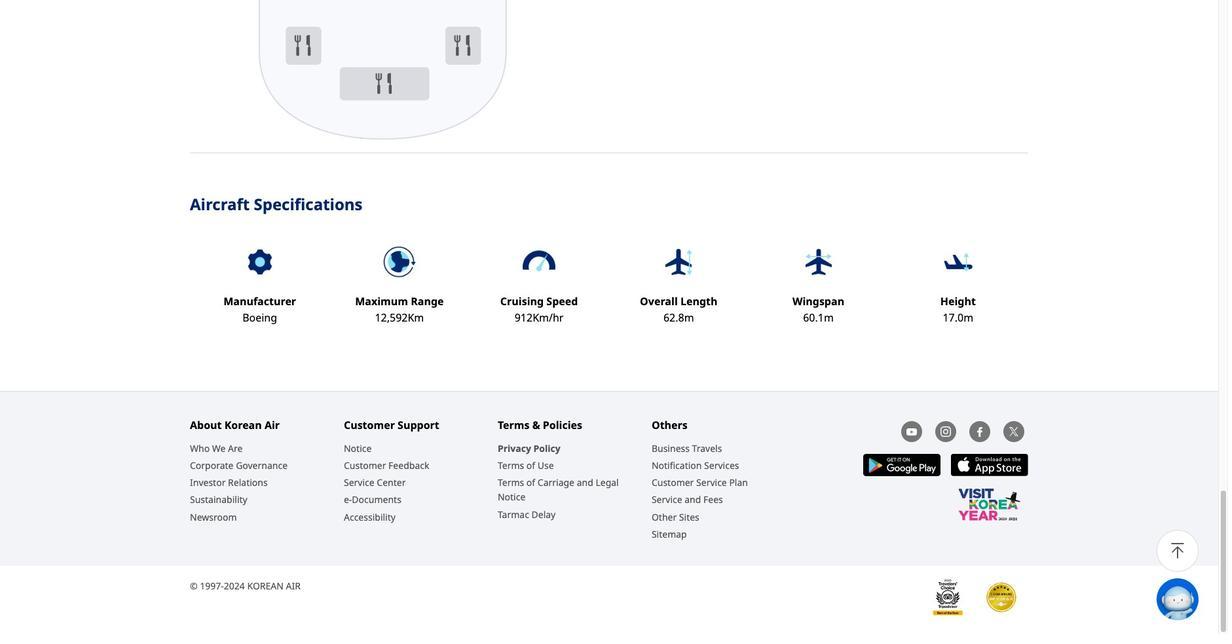 Task type: describe. For each thing, give the bounding box(es) containing it.
aircraft
[[190, 193, 250, 215]]

62.8m
[[664, 311, 694, 325]]

corporate governance link
[[190, 459, 288, 473]]

notification
[[652, 459, 702, 472]]

and for carriage
[[577, 476, 593, 489]]

service center link
[[344, 476, 406, 490]]

use
[[538, 459, 554, 472]]

accessibility
[[344, 511, 396, 523]]

relations
[[228, 476, 268, 489]]

policies
[[543, 418, 582, 432]]

chat
[[1199, 593, 1219, 606]]

others
[[652, 418, 688, 432]]

notice inside privacy policy terms of use terms of carriage and legal notice tarmac delay
[[498, 491, 526, 503]]

visit korea year 2023 to 2024 image
[[957, 488, 1023, 521]]

tarmac delay link
[[498, 507, 556, 522]]

customer feedback link
[[344, 459, 429, 473]]

who we are corporate governance investor relations sustainability newsroom
[[190, 442, 288, 523]]

cruising speed 912km/hr
[[500, 294, 578, 325]]

sites
[[679, 511, 700, 523]]

customer inside business travels notification services customer service plan service and fees other sites sitemap
[[652, 476, 694, 489]]

manufacturer boeing
[[223, 294, 296, 325]]

maximum
[[355, 294, 408, 309]]

service and fees link
[[652, 493, 723, 507]]

speed
[[547, 294, 578, 309]]

w
[[1221, 593, 1228, 606]]

newsroom link
[[190, 510, 237, 524]]

service inside notice customer feedback service center e-documents accessibility
[[344, 476, 375, 489]]

length
[[681, 294, 718, 309]]

1 of from the top
[[527, 459, 535, 472]]

1997-
[[200, 580, 224, 592]]

plan
[[729, 476, 748, 489]]

notice customer feedback service center e-documents accessibility
[[344, 442, 429, 523]]

other sites link
[[652, 510, 700, 524]]

customer inside notice customer feedback service center e-documents accessibility
[[344, 459, 386, 472]]

newsroom
[[190, 511, 237, 523]]

sitemap link
[[652, 527, 687, 542]]

terms of use link
[[498, 459, 554, 473]]

fees
[[704, 494, 723, 506]]

terms of carriage and legal notice link
[[498, 476, 645, 505]]

sitemap
[[652, 528, 687, 540]]

wingspan 60.1m
[[793, 294, 845, 325]]

tarmac
[[498, 508, 529, 520]]

we
[[212, 442, 226, 455]]

sustainability
[[190, 494, 247, 506]]

notice link
[[344, 442, 372, 456]]

sustainability link
[[190, 493, 247, 507]]

&
[[532, 418, 540, 432]]

privacy
[[498, 442, 531, 455]]

air
[[286, 580, 301, 592]]

60.1m
[[803, 311, 834, 325]]

boeing
[[242, 311, 277, 325]]

notification services link
[[652, 459, 739, 473]]

height
[[941, 294, 976, 309]]

2 of from the top
[[527, 476, 535, 489]]

who we are link
[[190, 442, 243, 456]]

privacy policy link
[[498, 442, 561, 456]]

investor relations link
[[190, 476, 268, 490]]

maximum range 12,592km
[[355, 294, 444, 325]]



Task type: vqa. For each thing, say whether or not it's contained in the screenshot.


Task type: locate. For each thing, give the bounding box(es) containing it.
17.0m
[[943, 311, 974, 325]]

© 1997-2024 korean air
[[190, 580, 301, 592]]

who
[[190, 442, 210, 455]]

investor
[[190, 476, 226, 489]]

2 horizontal spatial service
[[696, 476, 727, 489]]

terms
[[498, 418, 530, 432], [498, 459, 524, 472], [498, 476, 524, 489]]

other
[[652, 511, 677, 523]]

and up sites at the right bottom of page
[[685, 494, 701, 506]]

business travels link
[[652, 442, 722, 456]]

cruising
[[500, 294, 544, 309]]

korean
[[247, 580, 284, 592]]

business travels notification services customer service plan service and fees other sites sitemap
[[652, 442, 748, 540]]

912km/hr
[[515, 311, 564, 325]]

1 vertical spatial and
[[685, 494, 701, 506]]

0 horizontal spatial notice
[[344, 442, 372, 455]]

terms down terms of use link
[[498, 476, 524, 489]]

height 17.0m
[[941, 294, 976, 325]]

notice
[[344, 442, 372, 455], [498, 491, 526, 503]]

terms left &
[[498, 418, 530, 432]]

korean
[[224, 418, 262, 432]]

corporate
[[190, 459, 234, 472]]

0 horizontal spatial and
[[577, 476, 593, 489]]

and for service
[[685, 494, 701, 506]]

1 vertical spatial terms
[[498, 459, 524, 472]]

of down terms of use link
[[527, 476, 535, 489]]

feedback
[[389, 459, 429, 472]]

3 terms from the top
[[498, 476, 524, 489]]

2 vertical spatial customer
[[652, 476, 694, 489]]

overall length 62.8m
[[640, 294, 718, 325]]

overall
[[640, 294, 678, 309]]

1 terms from the top
[[498, 418, 530, 432]]

legal
[[596, 476, 619, 489]]

customer service plan link
[[652, 476, 748, 490]]

center
[[377, 476, 406, 489]]

notice inside notice customer feedback service center e-documents accessibility
[[344, 442, 372, 455]]

2 vertical spatial terms
[[498, 476, 524, 489]]

chat w link
[[1157, 578, 1228, 620]]

accessibility link
[[344, 510, 396, 524]]

wingspan
[[793, 294, 845, 309]]

services
[[704, 459, 739, 472]]

service up other
[[652, 494, 682, 506]]

aircraft specifications
[[190, 193, 363, 215]]

and left "legal"
[[577, 476, 593, 489]]

documents
[[352, 494, 401, 506]]

carriage
[[538, 476, 575, 489]]

of
[[527, 459, 535, 472], [527, 476, 535, 489]]

delay
[[532, 508, 556, 520]]

customer
[[344, 418, 395, 432], [344, 459, 386, 472], [652, 476, 694, 489]]

service
[[344, 476, 375, 489], [696, 476, 727, 489], [652, 494, 682, 506]]

about
[[190, 418, 222, 432]]

notice up the customer feedback link
[[344, 442, 372, 455]]

privacy policy terms of use terms of carriage and legal notice tarmac delay
[[498, 442, 619, 520]]

©
[[190, 580, 198, 592]]

range
[[411, 294, 444, 309]]

get it on google play image
[[863, 454, 941, 476]]

1 horizontal spatial notice
[[498, 491, 526, 503]]

terms down the privacy
[[498, 459, 524, 472]]

1 vertical spatial notice
[[498, 491, 526, 503]]

and
[[577, 476, 593, 489], [685, 494, 701, 506]]

0 vertical spatial and
[[577, 476, 593, 489]]

0 horizontal spatial service
[[344, 476, 375, 489]]

terms & policies
[[498, 418, 582, 432]]

0 vertical spatial of
[[527, 459, 535, 472]]

of left use
[[527, 459, 535, 472]]

and inside privacy policy terms of use terms of carriage and legal notice tarmac delay
[[577, 476, 593, 489]]

business
[[652, 442, 690, 455]]

governance
[[236, 459, 288, 472]]

0 vertical spatial notice
[[344, 442, 372, 455]]

customer up notice "link"
[[344, 418, 395, 432]]

download on the app store image
[[951, 454, 1028, 476]]

e-
[[344, 494, 352, 506]]

are
[[228, 442, 243, 455]]

customer support
[[344, 418, 439, 432]]

specifications
[[254, 193, 363, 215]]

2 terms from the top
[[498, 459, 524, 472]]

and inside business travels notification services customer service plan service and fees other sites sitemap
[[685, 494, 701, 506]]

support
[[398, 418, 439, 432]]

chat w
[[1199, 593, 1228, 606]]

1 horizontal spatial and
[[685, 494, 701, 506]]

notice up tarmac
[[498, 491, 526, 503]]

e-documents link
[[344, 493, 401, 507]]

about korean air
[[190, 418, 280, 432]]

0 vertical spatial terms
[[498, 418, 530, 432]]

1 vertical spatial customer
[[344, 459, 386, 472]]

travels
[[692, 442, 722, 455]]

customer down notification
[[652, 476, 694, 489]]

1 horizontal spatial service
[[652, 494, 682, 506]]

policy
[[534, 442, 561, 455]]

service up fees
[[696, 476, 727, 489]]

service up e-
[[344, 476, 375, 489]]

0 vertical spatial customer
[[344, 418, 395, 432]]

12,592km
[[375, 311, 424, 325]]

2024
[[224, 580, 245, 592]]

air
[[265, 418, 280, 432]]

1 vertical spatial of
[[527, 476, 535, 489]]

manufacturer
[[223, 294, 296, 309]]

customer down notice "link"
[[344, 459, 386, 472]]



